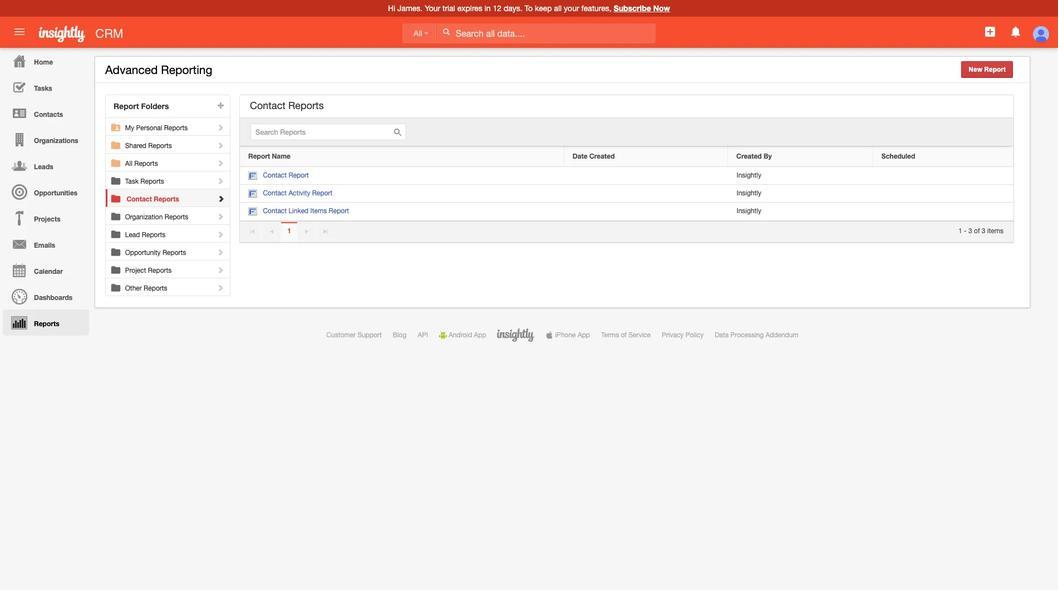 Task type: describe. For each thing, give the bounding box(es) containing it.
insightly cell for items
[[728, 203, 873, 221]]

contact activity report
[[263, 189, 333, 197]]

folders
[[141, 101, 169, 111]]

report inside 'link'
[[248, 152, 270, 160]]

date
[[573, 152, 588, 160]]

row group containing contact report
[[240, 167, 1014, 221]]

hi james. your trial expires in 12 days. to keep all your features, subscribe now
[[388, 3, 670, 13]]

android
[[449, 331, 472, 339]]

contact linked items report
[[263, 207, 349, 215]]

report right 'items' at the left of page
[[329, 207, 349, 215]]

chevron right image for my personal reports
[[217, 124, 225, 131]]

calendar link
[[3, 257, 89, 283]]

date created
[[573, 152, 615, 160]]

contacts
[[34, 110, 63, 119]]

subscribe now link
[[614, 3, 670, 13]]

contact linked items report link
[[249, 207, 349, 216]]

terms
[[601, 331, 619, 339]]

all
[[554, 4, 562, 13]]

contact report link
[[249, 171, 309, 180]]

reporting
[[161, 63, 212, 76]]

emails
[[34, 241, 55, 249]]

home
[[34, 58, 53, 66]]

advanced reporting
[[105, 63, 212, 76]]

organizations
[[34, 136, 78, 145]]

to
[[525, 4, 533, 13]]

chevron right image for other reports
[[217, 284, 225, 292]]

in
[[485, 4, 491, 13]]

blog
[[393, 331, 407, 339]]

all reports link
[[125, 154, 226, 168]]

chevron right image for organization reports
[[217, 213, 225, 220]]

my personal reports
[[125, 124, 188, 132]]

created inside date created link
[[590, 152, 615, 160]]

1 vertical spatial of
[[621, 331, 627, 339]]

dashboards link
[[3, 283, 89, 310]]

opportunity
[[125, 249, 161, 257]]

your
[[425, 4, 440, 13]]

grid containing report name
[[240, 146, 1014, 221]]

your
[[564, 4, 579, 13]]

privacy
[[662, 331, 684, 339]]

report right new
[[984, 66, 1006, 73]]

reports for lead reports link
[[142, 231, 165, 239]]

shared reports
[[125, 142, 172, 150]]

personal
[[136, 124, 162, 132]]

chevron right image for task reports
[[217, 177, 225, 185]]

contact down task reports
[[127, 195, 152, 203]]

report up 'activity'
[[289, 171, 309, 179]]

organization
[[125, 213, 163, 221]]

projects
[[34, 215, 60, 223]]

all link
[[403, 23, 436, 43]]

privacy policy
[[662, 331, 704, 339]]

tasks
[[34, 84, 52, 92]]

keep
[[535, 4, 552, 13]]

contact reports link
[[127, 189, 226, 203]]

organizations link
[[3, 126, 89, 153]]

projects link
[[3, 205, 89, 231]]

insightly cell for report
[[728, 185, 873, 203]]

row containing contact linked items report
[[240, 203, 1014, 221]]

organization reports link
[[125, 207, 226, 221]]

task reports
[[125, 178, 164, 185]]

contact for contact linked items report link at the top left of page
[[263, 207, 287, 215]]

1 3 from the left
[[969, 227, 972, 235]]

data
[[715, 331, 729, 339]]

support
[[358, 331, 382, 339]]

iphone
[[555, 331, 576, 339]]

reports for all reports link
[[134, 160, 158, 168]]

reports for the project reports link
[[148, 267, 172, 274]]

12
[[493, 4, 502, 13]]

days.
[[504, 4, 523, 13]]

Search Reports text field
[[251, 124, 406, 140]]

activity
[[289, 189, 310, 197]]

new report
[[969, 66, 1006, 73]]

android app
[[449, 331, 486, 339]]

1 - 3 of 3 items
[[959, 227, 1004, 235]]

reports for organization reports link
[[165, 213, 188, 221]]

-
[[964, 227, 967, 235]]

leads
[[34, 163, 53, 171]]

1 for 1 - 3 of 3 items
[[959, 227, 962, 235]]

data processing addendum link
[[715, 331, 799, 339]]

iphone app
[[555, 331, 590, 339]]

iphone app link
[[546, 331, 590, 339]]

1 button
[[281, 222, 297, 243]]

items
[[988, 227, 1004, 235]]

items
[[310, 207, 327, 215]]

insightly for items
[[737, 207, 762, 215]]

crm
[[95, 27, 123, 41]]

reports for other reports link
[[144, 284, 167, 292]]

tasks link
[[3, 74, 89, 100]]

leads link
[[3, 153, 89, 179]]

reports for "opportunity reports" link
[[162, 249, 186, 257]]

1 for 1
[[287, 227, 291, 235]]

reports for task reports link on the top left
[[140, 178, 164, 185]]

contacts link
[[3, 100, 89, 126]]

report name
[[248, 152, 291, 160]]

organization reports
[[125, 213, 188, 221]]

api
[[418, 331, 428, 339]]

created by
[[737, 152, 772, 160]]

processing
[[731, 331, 764, 339]]

all reports
[[125, 160, 158, 168]]

2 3 from the left
[[982, 227, 986, 235]]

project reports
[[125, 267, 172, 274]]

now
[[653, 3, 670, 13]]

project reports link
[[125, 261, 226, 274]]

navigation containing home
[[0, 48, 89, 336]]

created inside created by link
[[737, 152, 762, 160]]

report folders
[[114, 101, 169, 111]]



Task type: locate. For each thing, give the bounding box(es) containing it.
app right the iphone
[[578, 331, 590, 339]]

all down james. on the left
[[414, 29, 422, 38]]

navigation
[[0, 48, 89, 336]]

1 app from the left
[[474, 331, 486, 339]]

opportunity reports link
[[125, 243, 226, 257]]

name
[[272, 152, 291, 160]]

4 chevron right image from the top
[[217, 213, 225, 220]]

task reports link
[[125, 171, 226, 185]]

notifications image
[[1009, 25, 1022, 38]]

of right -
[[974, 227, 980, 235]]

chevron right image
[[217, 141, 225, 149], [217, 159, 225, 167], [217, 177, 225, 185], [217, 213, 225, 220], [217, 230, 225, 238], [217, 248, 225, 256]]

android app link
[[439, 331, 486, 339]]

chevron right image inside my personal reports link
[[217, 124, 225, 131]]

1 vertical spatial insightly
[[737, 189, 762, 197]]

report
[[984, 66, 1006, 73], [114, 101, 139, 111], [248, 152, 270, 160], [289, 171, 309, 179], [312, 189, 333, 197], [329, 207, 349, 215]]

opportunity reports
[[125, 249, 186, 257]]

1 inside button
[[287, 227, 291, 235]]

contact reports
[[250, 100, 324, 111], [127, 195, 179, 203]]

0 horizontal spatial contact reports
[[127, 195, 179, 203]]

insightly cell
[[728, 167, 873, 185], [728, 185, 873, 203], [728, 203, 873, 221]]

shared
[[125, 142, 146, 150]]

reports for the contact reports link
[[154, 195, 179, 203]]

1 insightly cell from the top
[[728, 167, 873, 185]]

insightly for report
[[737, 189, 762, 197]]

contact for contact activity report link at the left top
[[263, 189, 287, 197]]

blog link
[[393, 331, 407, 339]]

chevron right image up the contact reports link
[[217, 177, 225, 185]]

reports up opportunity reports
[[142, 231, 165, 239]]

contact reports up organization reports
[[127, 195, 179, 203]]

reports
[[288, 100, 324, 111], [164, 124, 188, 132], [148, 142, 172, 150], [134, 160, 158, 168], [140, 178, 164, 185], [154, 195, 179, 203], [165, 213, 188, 221], [142, 231, 165, 239], [162, 249, 186, 257], [148, 267, 172, 274], [144, 284, 167, 292], [34, 320, 59, 328]]

chevron right image inside the contact reports link
[[217, 195, 225, 203]]

chevron right image for lead reports
[[217, 230, 225, 238]]

row containing contact report
[[240, 167, 1014, 185]]

report up 'items' at the left of page
[[312, 189, 333, 197]]

0 vertical spatial insightly
[[737, 171, 762, 179]]

1 horizontal spatial 3
[[982, 227, 986, 235]]

row containing contact activity report
[[240, 185, 1014, 203]]

app for iphone app
[[578, 331, 590, 339]]

2 insightly cell from the top
[[728, 185, 873, 203]]

hi
[[388, 4, 395, 13]]

grid
[[240, 146, 1014, 221]]

contact right plus icon
[[250, 100, 286, 111]]

1 vertical spatial all
[[125, 160, 132, 168]]

app right android
[[474, 331, 486, 339]]

privacy policy link
[[662, 331, 704, 339]]

1
[[287, 227, 291, 235], [959, 227, 962, 235]]

chevron right image inside lead reports link
[[217, 230, 225, 238]]

0 vertical spatial all
[[414, 29, 422, 38]]

5 chevron right image from the top
[[217, 230, 225, 238]]

opportunities
[[34, 189, 78, 197]]

report up my
[[114, 101, 139, 111]]

chevron right image down plus icon
[[217, 124, 225, 131]]

chevron right image up lead reports link
[[217, 213, 225, 220]]

app
[[474, 331, 486, 339], [578, 331, 590, 339]]

all for all reports
[[125, 160, 132, 168]]

2 row from the top
[[240, 167, 1014, 185]]

all
[[414, 29, 422, 38], [125, 160, 132, 168]]

row group
[[240, 167, 1014, 221]]

linked
[[289, 207, 309, 215]]

3 right -
[[969, 227, 972, 235]]

0 horizontal spatial 3
[[969, 227, 972, 235]]

shared reports link
[[125, 136, 226, 150]]

all up task
[[125, 160, 132, 168]]

0 horizontal spatial 1
[[287, 227, 291, 235]]

1 horizontal spatial contact reports
[[250, 100, 324, 111]]

1 1 from the left
[[287, 227, 291, 235]]

chevron right image
[[217, 124, 225, 131], [217, 195, 225, 203], [217, 266, 225, 274], [217, 284, 225, 292]]

1 horizontal spatial 1
[[959, 227, 962, 235]]

customer support link
[[326, 331, 382, 339]]

0 horizontal spatial created
[[590, 152, 615, 160]]

my
[[125, 124, 134, 132]]

chevron right image for project reports
[[217, 266, 225, 274]]

my personal reports link
[[125, 118, 226, 132]]

row containing report name
[[240, 146, 1014, 167]]

reports up the project reports link
[[162, 249, 186, 257]]

calendar
[[34, 267, 63, 276]]

contact for contact report link
[[263, 171, 287, 179]]

3 left items
[[982, 227, 986, 235]]

lead
[[125, 231, 140, 239]]

reports right task
[[140, 178, 164, 185]]

1 horizontal spatial app
[[578, 331, 590, 339]]

3 insightly cell from the top
[[728, 203, 873, 221]]

policy
[[686, 331, 704, 339]]

chevron right image up "opportunity reports" link
[[217, 230, 225, 238]]

chevron right image inside all reports link
[[217, 159, 225, 167]]

1 created from the left
[[590, 152, 615, 160]]

0 vertical spatial contact reports
[[250, 100, 324, 111]]

customer support
[[326, 331, 382, 339]]

2 app from the left
[[578, 331, 590, 339]]

chevron right image down plus icon
[[217, 141, 225, 149]]

james.
[[398, 4, 423, 13]]

lead reports link
[[125, 225, 226, 239]]

cell
[[564, 167, 728, 185], [873, 167, 1014, 185], [564, 185, 728, 203], [873, 185, 1014, 203], [564, 203, 728, 221], [873, 203, 1014, 221]]

customer
[[326, 331, 356, 339]]

1 horizontal spatial all
[[414, 29, 422, 38]]

0 horizontal spatial app
[[474, 331, 486, 339]]

plus image
[[217, 101, 225, 109]]

chevron right image up task reports link on the top left
[[217, 159, 225, 167]]

1 horizontal spatial created
[[737, 152, 762, 160]]

contact
[[250, 100, 286, 111], [263, 171, 287, 179], [263, 189, 287, 197], [127, 195, 152, 203], [263, 207, 287, 215]]

other
[[125, 284, 142, 292]]

emails link
[[3, 231, 89, 257]]

1 left -
[[959, 227, 962, 235]]

insightly
[[737, 171, 762, 179], [737, 189, 762, 197], [737, 207, 762, 215]]

chevron right image for contact reports
[[217, 195, 225, 203]]

expires
[[457, 4, 483, 13]]

advanced
[[105, 63, 158, 76]]

reports up lead reports link
[[165, 213, 188, 221]]

app for android app
[[474, 331, 486, 339]]

reports inside navigation
[[34, 320, 59, 328]]

contact reports up the search reports text field
[[250, 100, 324, 111]]

project
[[125, 267, 146, 274]]

chevron right image inside "shared reports" link
[[217, 141, 225, 149]]

1 insightly from the top
[[737, 171, 762, 179]]

addendum
[[766, 331, 799, 339]]

home link
[[3, 48, 89, 74]]

1 chevron right image from the top
[[217, 124, 225, 131]]

2 created from the left
[[737, 152, 762, 160]]

3 row from the top
[[240, 185, 1014, 203]]

dashboards
[[34, 293, 72, 302]]

reports down dashboards
[[34, 320, 59, 328]]

2 1 from the left
[[959, 227, 962, 235]]

Search all data.... text field
[[436, 23, 656, 43]]

row
[[240, 146, 1014, 167], [240, 167, 1014, 185], [240, 185, 1014, 203], [240, 203, 1014, 221]]

4 chevron right image from the top
[[217, 284, 225, 292]]

created
[[590, 152, 615, 160], [737, 152, 762, 160]]

2 chevron right image from the top
[[217, 195, 225, 203]]

contact activity report link
[[249, 189, 333, 198]]

3 chevron right image from the top
[[217, 177, 225, 185]]

terms of service
[[601, 331, 651, 339]]

6 chevron right image from the top
[[217, 248, 225, 256]]

2 insightly from the top
[[737, 189, 762, 197]]

0 horizontal spatial of
[[621, 331, 627, 339]]

data processing addendum
[[715, 331, 799, 339]]

reports up organization reports link
[[154, 195, 179, 203]]

chevron right image inside task reports link
[[217, 177, 225, 185]]

report left name
[[248, 152, 270, 160]]

service
[[629, 331, 651, 339]]

new report link
[[962, 61, 1013, 78]]

chevron right image for opportunity reports
[[217, 248, 225, 256]]

other reports link
[[125, 278, 226, 292]]

1 vertical spatial contact reports
[[127, 195, 179, 203]]

0 vertical spatial of
[[974, 227, 980, 235]]

contact down the report name
[[263, 171, 287, 179]]

scheduled
[[882, 152, 915, 160]]

chevron right image inside organization reports link
[[217, 213, 225, 220]]

reports down opportunity reports
[[148, 267, 172, 274]]

contact report
[[263, 171, 309, 179]]

by
[[764, 152, 772, 160]]

of right terms
[[621, 331, 627, 339]]

contact down contact activity report link at the left top
[[263, 207, 287, 215]]

1 row from the top
[[240, 146, 1014, 167]]

scheduled link
[[882, 152, 1005, 161]]

reports down my personal reports
[[148, 142, 172, 150]]

3 insightly from the top
[[737, 207, 762, 215]]

chevron right image for all reports
[[217, 159, 225, 167]]

chevron right image inside other reports link
[[217, 284, 225, 292]]

1 down contact linked items report link at the top left of page
[[287, 227, 291, 235]]

created left by
[[737, 152, 762, 160]]

3 chevron right image from the top
[[217, 266, 225, 274]]

contact down contact report link
[[263, 189, 287, 197]]

2 vertical spatial insightly
[[737, 207, 762, 215]]

2 chevron right image from the top
[[217, 159, 225, 167]]

reports down project reports
[[144, 284, 167, 292]]

reports up the search reports text field
[[288, 100, 324, 111]]

new
[[969, 66, 983, 73]]

features,
[[581, 4, 612, 13]]

3
[[969, 227, 972, 235], [982, 227, 986, 235]]

all for all
[[414, 29, 422, 38]]

created by link
[[737, 152, 865, 161]]

chevron right image up organization reports link
[[217, 195, 225, 203]]

terms of service link
[[601, 331, 651, 339]]

0 horizontal spatial all
[[125, 160, 132, 168]]

chevron right image for shared reports
[[217, 141, 225, 149]]

white image
[[442, 28, 450, 36]]

of
[[974, 227, 980, 235], [621, 331, 627, 339]]

chevron right image inside the project reports link
[[217, 266, 225, 274]]

reports up "shared reports" link
[[164, 124, 188, 132]]

created right date
[[590, 152, 615, 160]]

opportunities link
[[3, 179, 89, 205]]

chevron right image inside "opportunity reports" link
[[217, 248, 225, 256]]

4 row from the top
[[240, 203, 1014, 221]]

reports for "shared reports" link
[[148, 142, 172, 150]]

subscribe
[[614, 3, 651, 13]]

api link
[[418, 331, 428, 339]]

1 horizontal spatial of
[[974, 227, 980, 235]]

1 chevron right image from the top
[[217, 141, 225, 149]]

chevron right image up other reports link
[[217, 266, 225, 274]]

chevron right image up the project reports link
[[217, 248, 225, 256]]

trial
[[443, 4, 455, 13]]

chevron right image down the project reports link
[[217, 284, 225, 292]]

reports up task reports
[[134, 160, 158, 168]]



Task type: vqa. For each thing, say whether or not it's contained in the screenshot.
Whirlybird X250 - Warbucks Industries - Carlos Smith in the left of the page
no



